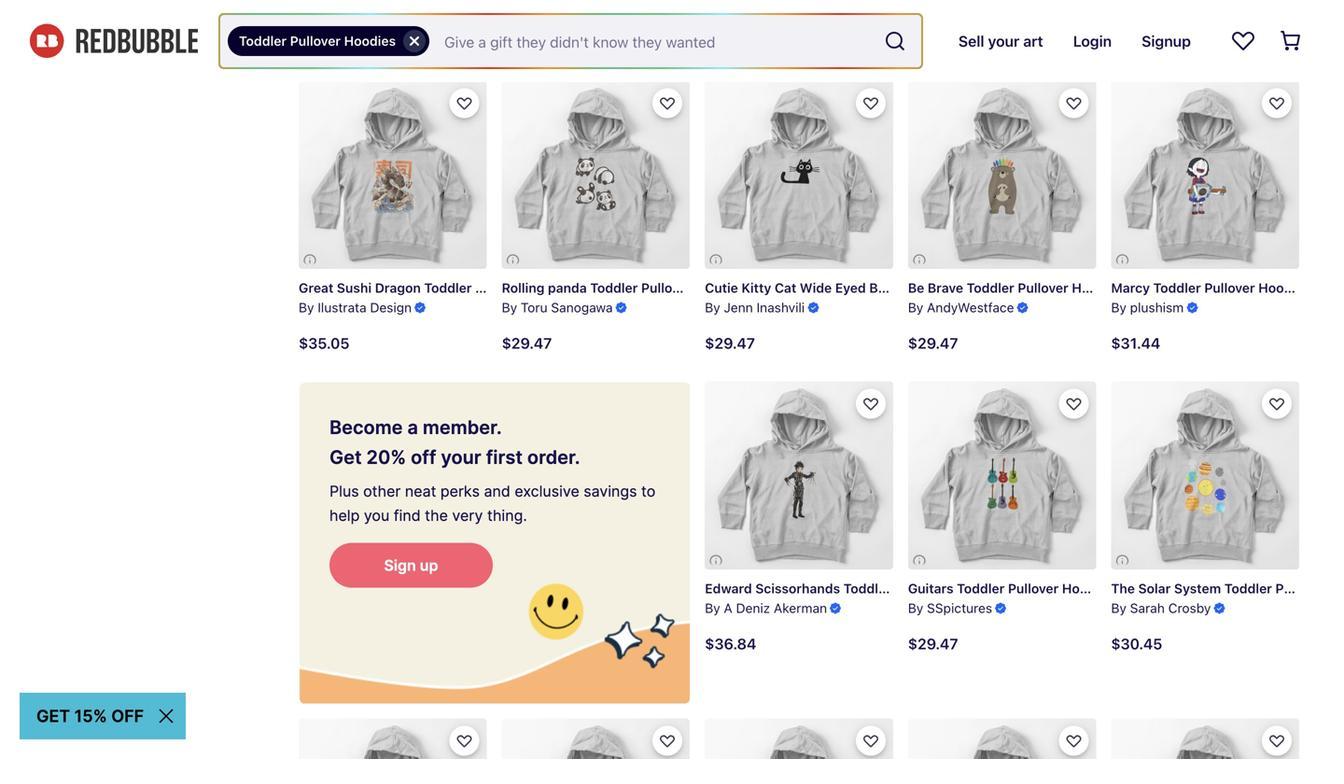Task type: describe. For each thing, give the bounding box(es) containing it.
the solar system toddler pullover hoodie image
[[1112, 381, 1300, 570]]

$31.93 link
[[299, 0, 487, 66]]

rolling panda toddler pullover hoodie image
[[502, 81, 690, 269]]

akerman
[[774, 600, 827, 616]]

toddler up 'sspictures'
[[957, 581, 1005, 596]]

Search term search field
[[430, 15, 877, 67]]

by for by sarah crosby
[[1112, 600, 1127, 616]]

by sspictures
[[908, 600, 993, 616]]

by sarah crosby
[[1112, 600, 1212, 616]]

marcy toddler pullover hoodie
[[1112, 280, 1304, 296]]

edward scissorhands toddler pullover hoodie image
[[705, 381, 893, 570]]

toddler pullover hoodies button
[[228, 26, 430, 56]]

panda
[[548, 280, 587, 296]]

by for by ilustrata design
[[299, 300, 314, 315]]

by toru sanogawa
[[502, 300, 613, 315]]

rolling
[[502, 280, 545, 296]]

toru
[[521, 300, 548, 315]]

by plushism
[[1112, 300, 1184, 315]]

sushi
[[337, 280, 372, 296]]

2 $29.47 link from the left
[[1112, 0, 1300, 66]]

be
[[908, 280, 925, 296]]

toddler right system
[[1225, 581, 1273, 596]]

toddler inside toddler pullover hoodies button
[[239, 33, 287, 49]]

pullover inside button
[[290, 33, 341, 49]]

edward scissorhands toddler pullover hoodie
[[705, 581, 994, 596]]

guitars toddler pullover hoodie image
[[908, 381, 1097, 570]]

by for by toru sanogawa
[[502, 300, 517, 315]]

$36.84 for 2nd $36.84 link from the left
[[908, 34, 960, 51]]

$31.93
[[299, 34, 348, 51]]

toddler up andywestface
[[967, 280, 1015, 296]]

by for by a deniz akerman
[[705, 600, 721, 616]]

guitars
[[908, 581, 954, 596]]

by for by plushism
[[1112, 300, 1127, 315]]

great sushi dragon  toddler pullover hoodie
[[299, 280, 574, 296]]

by for by andywestface
[[908, 300, 924, 315]]

by for by sspictures
[[908, 600, 924, 616]]

design
[[370, 300, 412, 315]]

redbubble logo image
[[30, 24, 198, 58]]

Toddler Pullover Hoodies field
[[220, 15, 922, 67]]

jenn
[[724, 300, 753, 315]]

$29.47 for by sspictures
[[908, 635, 959, 653]]

sarah
[[1131, 600, 1165, 616]]

dragon
[[375, 280, 421, 296]]

crosby
[[1169, 600, 1212, 616]]

a
[[724, 600, 733, 616]]

solar
[[1139, 581, 1171, 596]]



Task type: vqa. For each thing, say whether or not it's contained in the screenshot.
Toddler Pullover Hoodies
yes



Task type: locate. For each thing, give the bounding box(es) containing it.
andywestface
[[927, 300, 1015, 315]]

ho
[[1330, 581, 1345, 596]]

$31.44
[[1112, 334, 1161, 352]]

marcy
[[1112, 280, 1150, 296]]

the
[[1112, 581, 1135, 596]]

by left jenn
[[705, 300, 721, 315]]

by down marcy
[[1112, 300, 1127, 315]]

$36.84 link
[[705, 0, 893, 66], [908, 0, 1097, 66]]

by down the great
[[299, 300, 314, 315]]

1 $36.84 link from the left
[[705, 0, 893, 66]]

$36.84
[[705, 34, 757, 51], [908, 34, 960, 51], [705, 635, 757, 653]]

by down be
[[908, 300, 924, 315]]

by down "guitars"
[[908, 600, 924, 616]]

toddler right dragon
[[424, 280, 472, 296]]

$29.47 link
[[502, 0, 690, 66], [1112, 0, 1300, 66]]

pullover
[[290, 33, 341, 49], [475, 280, 526, 296], [641, 280, 692, 296], [1018, 280, 1069, 296], [1205, 280, 1256, 296], [895, 581, 946, 596], [1008, 581, 1059, 596], [1276, 581, 1327, 596]]

$29.47 for by toru sanogawa
[[502, 334, 552, 352]]

be brave toddler pullover hoodie image
[[908, 81, 1097, 269]]

by down rolling
[[502, 300, 517, 315]]

2 $36.84 link from the left
[[908, 0, 1097, 66]]

hoodies
[[344, 33, 396, 49]]

modal overlay box frame element
[[299, 381, 690, 704]]

edward
[[705, 581, 752, 596]]

toddler up plushism
[[1154, 280, 1202, 296]]

scissorhands
[[756, 581, 841, 596]]

the solar system toddler pullover ho
[[1112, 581, 1345, 596]]

toddler up sanogawa
[[590, 280, 638, 296]]

$29.47
[[502, 34, 552, 51], [1112, 34, 1162, 51], [502, 334, 552, 352], [705, 334, 755, 352], [908, 334, 959, 352], [908, 635, 959, 653]]

by a deniz akerman
[[705, 600, 827, 616]]

by jenn inashvili
[[705, 300, 805, 315]]

toddler left "guitars"
[[844, 581, 892, 596]]

toddler
[[239, 33, 287, 49], [424, 280, 472, 296], [590, 280, 638, 296], [967, 280, 1015, 296], [1154, 280, 1202, 296], [844, 581, 892, 596], [957, 581, 1005, 596], [1225, 581, 1273, 596]]

$29.47 for by andywestface
[[908, 334, 959, 352]]

by for by jenn inashvili
[[705, 300, 721, 315]]

cutie kitty cat wide eyed black kitten toddler pullover hoodie image
[[705, 81, 893, 269]]

brave
[[928, 280, 964, 296]]

marcy toddler pullover hoodie image
[[1112, 81, 1300, 269]]

be brave toddler pullover hoodie
[[908, 280, 1117, 296]]

rolling panda toddler pullover hoodie
[[502, 280, 740, 296]]

system
[[1175, 581, 1222, 596]]

hoodie
[[530, 280, 574, 296], [696, 280, 740, 296], [1072, 280, 1117, 296], [1259, 280, 1304, 296], [949, 581, 994, 596], [1063, 581, 1107, 596]]

1 $29.47 link from the left
[[502, 0, 690, 66]]

sspictures
[[927, 600, 993, 616]]

sanogawa
[[551, 300, 613, 315]]

1 horizontal spatial $36.84 link
[[908, 0, 1097, 66]]

plushism
[[1131, 300, 1184, 315]]

$29.47 for by jenn inashvili
[[705, 334, 755, 352]]

ilustrata
[[318, 300, 367, 315]]

by ilustrata design
[[299, 300, 412, 315]]

inashvili
[[757, 300, 805, 315]]

toddler left $31.93
[[239, 33, 287, 49]]

by
[[299, 300, 314, 315], [502, 300, 517, 315], [705, 300, 721, 315], [908, 300, 924, 315], [1112, 300, 1127, 315], [705, 600, 721, 616], [908, 600, 924, 616], [1112, 600, 1127, 616]]

$35.05
[[299, 334, 350, 352]]

by down the
[[1112, 600, 1127, 616]]

0 horizontal spatial $29.47 link
[[502, 0, 690, 66]]

$30.45
[[1112, 635, 1163, 653]]

by andywestface
[[908, 300, 1015, 315]]

by left a
[[705, 600, 721, 616]]

0 horizontal spatial $36.84 link
[[705, 0, 893, 66]]

$36.84 for first $36.84 link from the left
[[705, 34, 757, 51]]

deniz
[[736, 600, 771, 616]]

great sushi dragon  toddler pullover hoodie image
[[299, 81, 487, 269]]

great
[[299, 280, 334, 296]]

guitars toddler pullover hoodie
[[908, 581, 1107, 596]]

toddler pullover hoodies
[[239, 33, 396, 49]]

1 horizontal spatial $29.47 link
[[1112, 0, 1300, 66]]



